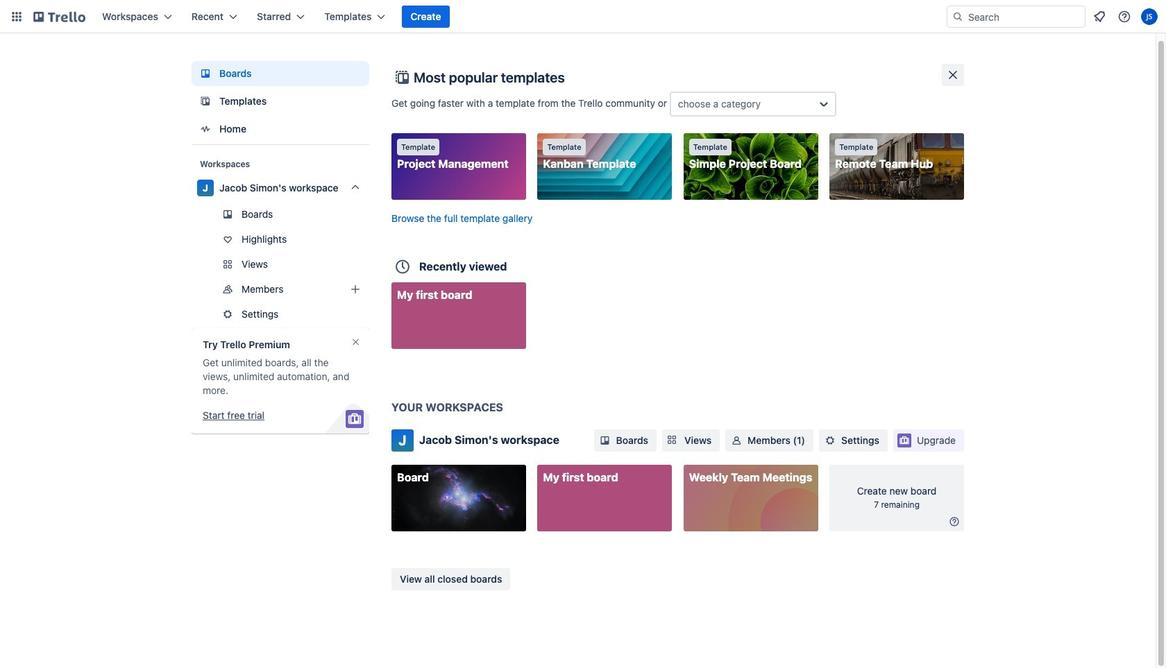 Task type: describe. For each thing, give the bounding box(es) containing it.
search image
[[953, 11, 964, 22]]

open information menu image
[[1118, 10, 1132, 24]]

home image
[[197, 121, 214, 137]]

0 notifications image
[[1091, 8, 1108, 25]]

jacob simon (jacobsimon16) image
[[1141, 8, 1158, 25]]

Search field
[[964, 6, 1085, 27]]

1 horizontal spatial sm image
[[823, 434, 837, 448]]



Task type: locate. For each thing, give the bounding box(es) containing it.
primary element
[[0, 0, 1166, 33]]

back to home image
[[33, 6, 85, 28]]

0 horizontal spatial sm image
[[598, 434, 612, 448]]

template board image
[[197, 93, 214, 110]]

2 horizontal spatial sm image
[[948, 515, 962, 529]]

sm image
[[598, 434, 612, 448], [823, 434, 837, 448], [948, 515, 962, 529]]

sm image
[[730, 434, 744, 448]]

add image
[[347, 281, 364, 298]]

board image
[[197, 65, 214, 82]]



Task type: vqa. For each thing, say whether or not it's contained in the screenshot.
add image
yes



